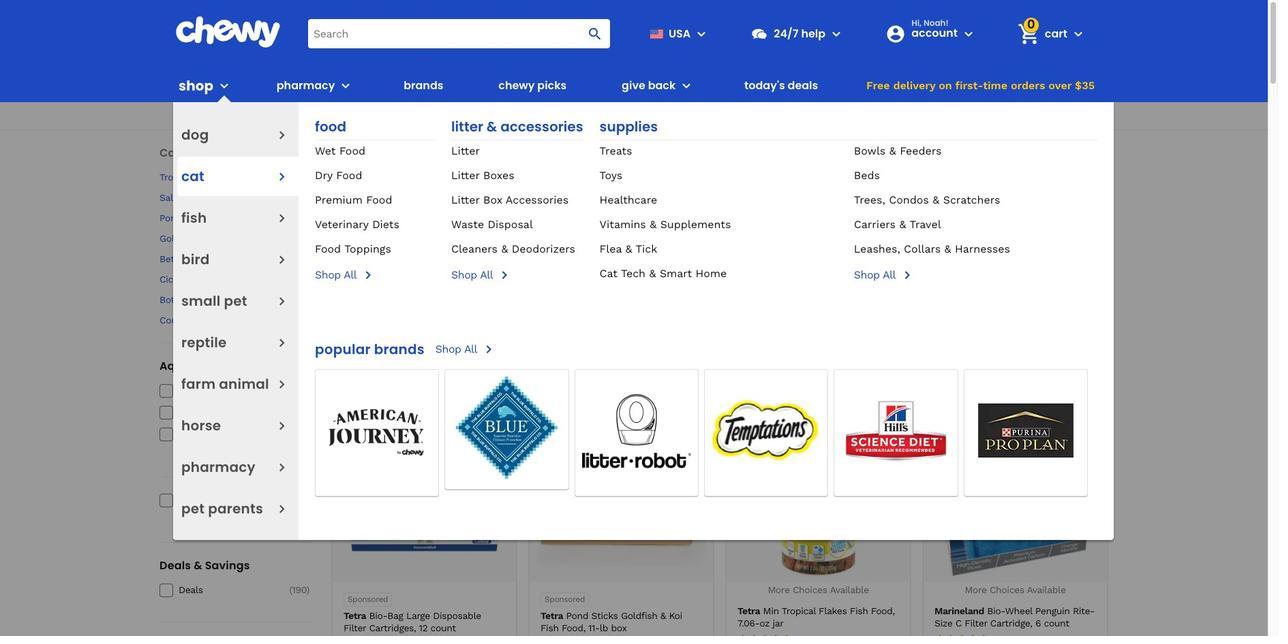 Task type: locate. For each thing, give the bounding box(es) containing it.
pet
[[224, 292, 247, 311], [181, 500, 205, 519]]

waste
[[451, 218, 484, 231]]

food, left 11-
[[562, 623, 585, 634]]

1 more choices available from the left
[[768, 585, 869, 596]]

1 horizontal spatial tropical freshwater shop link
[[412, 194, 483, 303]]

type up farm animal on the left of page
[[219, 359, 246, 374]]

menu image for shop dropdown button
[[216, 78, 232, 94]]

1 vertical spatial deals
[[160, 559, 191, 574]]

available up the "penguin"
[[1027, 585, 1066, 596]]

0 vertical spatial betta fish shop
[[160, 254, 229, 265]]

betta fish shop image
[[332, 194, 400, 262]]

1 horizontal spatial goldfish
[[579, 267, 615, 277]]

travel
[[910, 218, 941, 231]]

1 horizontal spatial goldfish shop link
[[575, 194, 645, 278]]

goldfish inside pond sticks goldfish & koi fish food, 11-lb box
[[621, 611, 657, 622]]

1 horizontal spatial bio-
[[987, 606, 1005, 617]]

bio- for bag
[[369, 611, 387, 622]]

goldfish shop down flea
[[579, 267, 641, 277]]

cartridges,
[[369, 623, 416, 634]]

collars
[[904, 243, 941, 256]]

1 horizontal spatial tetra
[[541, 611, 563, 622]]

type left the litter link
[[412, 147, 429, 156]]

1 vertical spatial betta fish shop
[[332, 267, 401, 277]]

1 horizontal spatial more choices available
[[965, 585, 1066, 596]]

on left first-
[[939, 79, 952, 92]]

dog
[[181, 125, 209, 145]]

by down food link
[[383, 147, 392, 156]]

orders
[[1011, 79, 1045, 92]]

healthcare link
[[600, 194, 657, 207]]

0 vertical spatial )
[[306, 274, 309, 285]]

goldfish shop down fish link
[[160, 233, 222, 244]]

0 vertical spatial on
[[939, 79, 952, 92]]

litter for litter box accessories
[[451, 194, 480, 207]]

shop all down leashes,
[[854, 269, 896, 282]]

pharmacy menu image
[[338, 78, 354, 94], [273, 459, 290, 476]]

sponsored for bio-
[[348, 595, 388, 605]]

0 horizontal spatial type
[[219, 359, 246, 374]]

& down leashes, collars & harnesses link
[[927, 267, 932, 277]]

chewy picks link
[[493, 70, 572, 102]]

cichlid down reef,
[[212, 441, 242, 452]]

0 vertical spatial shrimp
[[935, 267, 967, 277]]

0 horizontal spatial tropical freshwater shop
[[160, 172, 271, 183]]

results
[[402, 361, 439, 374]]

tropical freshwater shop down cleaners
[[423, 267, 472, 302]]

pond shop
[[160, 213, 207, 224], [667, 267, 715, 277]]

( 190 )
[[289, 585, 309, 596]]

litter for litter boxes
[[451, 169, 480, 182]]

1 more from the left
[[768, 585, 790, 596]]

1 horizontal spatial more
[[965, 585, 987, 596]]

0 horizontal spatial tetra
[[344, 611, 366, 622]]

&
[[487, 117, 497, 136], [889, 145, 896, 157], [933, 194, 939, 207], [650, 218, 657, 231], [899, 218, 906, 231], [501, 243, 508, 256], [625, 243, 632, 256], [944, 243, 951, 256], [927, 267, 932, 277], [649, 267, 656, 280], [185, 315, 191, 326], [194, 559, 202, 574], [660, 611, 666, 622]]

0 horizontal spatial bio-
[[369, 611, 387, 622]]

coral down collars
[[901, 267, 924, 277]]

2 vertical spatial deals
[[179, 585, 203, 596]]

saltwater up fish
[[160, 192, 201, 203]]

items image
[[1016, 22, 1040, 46]]

cat tech & smart home link
[[600, 267, 727, 280]]

available for penguin
[[1027, 585, 1066, 596]]

deals for deals link on the left of the page
[[179, 585, 203, 596]]

deals down deals & savings
[[179, 585, 203, 596]]

0 vertical spatial coral
[[901, 267, 924, 277]]

betta up bottom
[[160, 254, 182, 265]]

2 available from the left
[[1027, 585, 1066, 596]]

farm animal link
[[181, 369, 269, 399]]

site banner
[[0, 0, 1268, 541]]

tetra for min tropical flakes fish food, 7.06-oz jar
[[738, 606, 760, 617]]

list
[[331, 194, 1108, 303]]

menu image for usa popup button
[[693, 26, 710, 42]]

0 vertical spatial tropical
[[160, 172, 194, 183]]

deals for deals & savings
[[160, 559, 191, 574]]

marineland
[[935, 606, 984, 617]]

1 vertical spatial pharmacy menu image
[[273, 459, 290, 476]]

0 vertical spatial pharmacy link
[[271, 70, 335, 102]]

shop all up results
[[435, 343, 477, 356]]

give back menu image
[[678, 78, 695, 94]]

freshwater down cleaners
[[423, 279, 472, 290]]

filter
[[965, 618, 987, 629], [344, 623, 366, 634]]

2422
[[285, 192, 306, 203]]

carriers & travel link
[[854, 218, 941, 231]]

1 horizontal spatial pond shop
[[667, 267, 715, 277]]

0 horizontal spatial saltwater fish shop
[[160, 192, 248, 203]]

pond inside list
[[667, 267, 689, 277]]

cichlid up bottom
[[160, 274, 189, 285]]

saltwater fish shop up fish
[[160, 192, 248, 203]]

sponsored for pond
[[545, 595, 585, 605]]

betta fish shop up bottom feeder
[[160, 254, 229, 265]]

( for 19
[[295, 315, 298, 326]]

bio- inside bio-bag large disposable filter cartridges, 12 count
[[369, 611, 387, 622]]

pharmacy link down marine, reef, or african cichlid tanks
[[181, 453, 255, 483]]

category
[[160, 145, 212, 161]]

bowls & feeders link
[[854, 145, 942, 157]]

wet food
[[315, 145, 365, 157]]

& inside list
[[927, 267, 932, 277]]

1 vertical spatial coral & shrimp
[[160, 315, 226, 326]]

3 litter from the top
[[451, 169, 480, 182]]

count inside bio-wheel penguin rite- size c filter cartridge, 6 count
[[1044, 618, 1069, 629]]

1 choices from the left
[[793, 585, 827, 596]]

0 vertical spatial saltwater
[[160, 192, 201, 203]]

deals right today's
[[788, 78, 818, 93]]

1 horizontal spatial tropical
[[430, 267, 465, 277]]

tetra for pond sticks goldfish & koi fish food, 11-lb box
[[541, 611, 563, 622]]

cleaners
[[451, 243, 498, 256]]

betta down food toppings
[[332, 267, 354, 277]]

1 available from the left
[[830, 585, 869, 596]]

2 vertical spatial pond
[[566, 611, 588, 622]]

pet left extra
[[181, 500, 205, 519]]

( down the ( 47
[[295, 315, 298, 326]]

& down the disposal
[[501, 243, 508, 256]]

fish down the deodorizers
[[542, 267, 560, 277]]

betta fish shop down toppings
[[332, 267, 401, 277]]

1 horizontal spatial filter
[[965, 618, 987, 629]]

tropical down cleaners
[[430, 267, 465, 277]]

0 vertical spatial food,
[[871, 606, 895, 617]]

1 vertical spatial tropical freshwater shop link
[[412, 194, 483, 303]]

$20
[[493, 108, 514, 123]]

hi,
[[911, 17, 922, 28]]

flakes
[[819, 606, 847, 617]]

1 horizontal spatial cichlid link
[[818, 194, 888, 278]]

1 vertical spatial pet
[[181, 500, 205, 519]]

& left koi
[[660, 611, 666, 622]]

tropical up jar
[[782, 606, 816, 617]]

condos
[[889, 194, 929, 207]]

pond sticks goldfish & koi fish food, 11-lb box
[[541, 611, 682, 634]]

account menu image
[[960, 26, 977, 42]]

coral & shrimp
[[901, 267, 967, 277], [160, 315, 226, 326]]

scratchers
[[943, 194, 1000, 207]]

deals down save on the left
[[160, 559, 191, 574]]

0 horizontal spatial coral & shrimp
[[160, 315, 226, 326]]

( for 47
[[294, 295, 296, 306]]

tropical freshwater shop
[[160, 172, 271, 183], [423, 267, 472, 302]]

shrimp down small pet
[[194, 315, 226, 326]]

freshwater down aquarium type
[[179, 385, 228, 396]]

( 1013
[[286, 254, 306, 265]]

more choices available for wheel
[[965, 585, 1066, 596]]

count inside bio-bag large disposable filter cartridges, 12 count
[[430, 623, 456, 634]]

( down ( 2422
[[285, 213, 288, 224]]

2 more from the left
[[965, 585, 987, 596]]

litter up the litter link
[[451, 117, 483, 136]]

litter up the waste
[[451, 194, 480, 207]]

1 sponsored from the left
[[348, 595, 388, 605]]

parents
[[208, 500, 263, 519]]

more choices available up flakes
[[768, 585, 869, 596]]

accessories for litter & accessories
[[500, 117, 583, 136]]

reptile menu image
[[273, 334, 290, 351]]

menu image inside shop dropdown button
[[216, 78, 232, 94]]

2 litter from the top
[[451, 145, 480, 157]]

1 horizontal spatial menu image
[[693, 26, 710, 42]]

1 vertical spatial pond
[[667, 267, 689, 277]]

tropical down category
[[160, 172, 194, 183]]

small
[[181, 292, 221, 311]]

food
[[315, 117, 346, 136], [339, 145, 365, 157], [336, 169, 362, 182], [366, 194, 392, 207], [315, 243, 341, 256]]

0 horizontal spatial filter
[[344, 623, 366, 634]]

& left egift
[[487, 117, 497, 136]]

0 horizontal spatial pond
[[160, 213, 182, 224]]

1 vertical spatial )
[[306, 585, 309, 596]]

menu image right 'shop'
[[216, 78, 232, 94]]

1 horizontal spatial pharmacy link
[[271, 70, 335, 102]]

coral & shrimp image
[[900, 194, 968, 262]]

goldfish up box
[[621, 611, 657, 622]]

2 ) from the top
[[306, 585, 309, 596]]

190
[[292, 585, 306, 596]]

menu image right usa
[[693, 26, 710, 42]]

1272
[[288, 213, 306, 224]]

1 horizontal spatial type
[[412, 147, 429, 156]]

pet parents link
[[181, 494, 263, 524]]

tropical freshwater shop link
[[160, 171, 275, 183], [412, 194, 483, 303]]

dry
[[315, 169, 333, 182]]

dry food
[[315, 169, 362, 182]]

bird
[[181, 250, 210, 269]]

fish menu image
[[273, 210, 290, 227]]

carriers
[[854, 218, 896, 231]]

dry food link
[[315, 169, 362, 182]]

menu image inside usa popup button
[[693, 26, 710, 42]]

bio-bag large disposable filter cartridges, 12 count
[[344, 611, 481, 634]]

0 horizontal spatial more choices available
[[768, 585, 869, 596]]

brands link
[[398, 70, 449, 102]]

2 horizontal spatial type
[[442, 162, 484, 184]]

by up 'premium food' link
[[378, 162, 400, 184]]

food up 'premium food' link
[[336, 169, 362, 182]]

fish right flakes
[[850, 606, 868, 617]]

1 vertical spatial pharmacy link
[[181, 453, 255, 483]]

0 horizontal spatial sponsored
[[348, 595, 388, 605]]

food right wet
[[339, 145, 365, 157]]

purina pro plan image
[[971, 370, 1080, 493]]

more choices available up wheel
[[965, 585, 1066, 596]]

cart menu image
[[1070, 26, 1087, 42]]

shop
[[179, 76, 213, 95]]

cichlid down leashes,
[[838, 267, 868, 277]]

food up diets
[[366, 194, 392, 207]]

food for wet
[[339, 145, 365, 157]]

( 2422
[[283, 192, 306, 203]]

chewy support image
[[751, 25, 768, 43]]

choices
[[793, 585, 827, 596], [990, 585, 1024, 596]]

choices up wheel
[[990, 585, 1024, 596]]

( for 1272
[[285, 213, 288, 224]]

betta fish shop link
[[331, 194, 401, 278], [160, 253, 275, 265]]

dog menu image
[[273, 126, 290, 143]]

0 horizontal spatial pharmacy
[[181, 458, 255, 477]]

food up wet
[[315, 117, 346, 136]]

coral
[[901, 267, 924, 277], [160, 315, 182, 326]]

1 litter from the top
[[451, 117, 483, 136]]

0 vertical spatial by
[[383, 147, 392, 156]]

sponsored up pond sticks goldfish & koi fish food, 11-lb box at the bottom
[[545, 595, 585, 605]]

0 horizontal spatial pond shop
[[160, 213, 207, 224]]

4 litter from the top
[[451, 194, 480, 207]]

1 horizontal spatial saltwater
[[497, 267, 539, 277]]

filter right c
[[965, 618, 987, 629]]

freshwater
[[197, 172, 246, 183], [423, 279, 472, 290], [179, 385, 228, 396]]

0 vertical spatial coral & shrimp
[[901, 267, 967, 277]]

available up flakes
[[830, 585, 869, 596]]

bio- for wheel
[[987, 606, 1005, 617]]

shrimp down leashes, collars & harnesses link
[[935, 267, 967, 277]]

count down the "penguin"
[[1044, 618, 1069, 629]]

litter down the litter link
[[451, 169, 480, 182]]

1 vertical spatial tropical
[[430, 267, 465, 277]]

bird menu image
[[273, 251, 290, 268]]

coral & shrimp link inside list
[[899, 194, 969, 278]]

sponsored up bag
[[348, 595, 388, 605]]

1 horizontal spatial count
[[1044, 618, 1069, 629]]

wet food link
[[315, 145, 365, 157]]

premium food link
[[315, 194, 392, 207]]

food for dry
[[336, 169, 362, 182]]

2 vertical spatial tropical
[[782, 606, 816, 617]]

pharmacy link up dog menu image at the top left of page
[[271, 70, 335, 102]]

2 vertical spatial goldfish
[[621, 611, 657, 622]]

cleaners & deodorizers
[[451, 243, 575, 256]]

0 horizontal spatial pond shop link
[[160, 212, 275, 224]]

2 choices from the left
[[990, 585, 1024, 596]]

1 vertical spatial coral
[[160, 315, 182, 326]]

oz
[[759, 618, 770, 629]]

2 horizontal spatial goldfish
[[621, 611, 657, 622]]

bio- up cartridge,
[[987, 606, 1005, 617]]

horse
[[181, 416, 221, 436]]

blue buffalo image
[[449, 370, 565, 486]]

today's deals link
[[739, 70, 824, 102]]

0 vertical spatial goldfish
[[160, 233, 196, 244]]

1 vertical spatial pharmacy
[[181, 458, 255, 477]]

more for bio-
[[965, 585, 987, 596]]

saltwater down cleaners & deodorizers on the left of page
[[497, 267, 539, 277]]

goldfish shop link inside list
[[575, 194, 645, 278]]

2 horizontal spatial cichlid
[[838, 267, 868, 277]]

pet right the small
[[224, 292, 247, 311]]

more up 'min'
[[768, 585, 790, 596]]

1 horizontal spatial shrimp
[[935, 267, 967, 277]]

0 vertical spatial pet
[[224, 292, 247, 311]]

( up ( 2422
[[282, 172, 285, 183]]

goldfish inside list
[[579, 267, 615, 277]]

1 horizontal spatial pet
[[224, 292, 247, 311]]

temptations image
[[705, 370, 828, 493]]

tropical freshwater shop inside list
[[423, 267, 472, 302]]

2 more choices available from the left
[[965, 585, 1066, 596]]

fish left 11-
[[541, 623, 559, 634]]

( for 2595
[[282, 385, 285, 396]]

more for min
[[768, 585, 790, 596]]

2 horizontal spatial tetra
[[738, 606, 760, 617]]

use
[[696, 108, 717, 123]]

waste disposal link
[[451, 218, 533, 231]]

bio-wheel penguin rite- size c filter cartridge, 6 count
[[935, 606, 1095, 629]]

0 horizontal spatial shrimp
[[194, 315, 226, 326]]

2 sponsored from the left
[[545, 595, 585, 605]]

account
[[911, 25, 958, 41]]

1 horizontal spatial coral
[[901, 267, 924, 277]]

(
[[282, 172, 285, 183], [283, 192, 285, 203], [285, 213, 288, 224], [286, 254, 289, 265], [294, 295, 296, 306], [295, 315, 298, 326], [282, 385, 285, 396], [289, 585, 292, 596]]

1 vertical spatial menu image
[[216, 78, 232, 94]]

( right deals link on the left of the page
[[289, 585, 292, 596]]

choices for wheel
[[990, 585, 1024, 596]]

flea & tick link
[[600, 243, 657, 256]]

0 horizontal spatial menu image
[[216, 78, 232, 94]]

coral & shrimp down bottom feeder
[[160, 315, 226, 326]]

goldfish down flea
[[579, 267, 615, 277]]

coral & shrimp down leashes, collars & harnesses link
[[901, 267, 967, 277]]

pond up 11-
[[566, 611, 588, 622]]

0 vertical spatial pharmacy menu image
[[338, 78, 354, 94]]

pond shop down the cat
[[160, 213, 207, 224]]

vitamins
[[600, 218, 646, 231]]

0 horizontal spatial pharmacy link
[[181, 453, 255, 483]]

tetra left sticks
[[541, 611, 563, 622]]

0 horizontal spatial tropical
[[160, 172, 194, 183]]

0 horizontal spatial more
[[768, 585, 790, 596]]

farm animal menu image
[[273, 376, 290, 393]]

0 horizontal spatial on
[[244, 516, 254, 526]]

1153 link
[[286, 233, 309, 245]]

0 vertical spatial betta
[[160, 254, 182, 265]]

free delivery on first-time orders over $35
[[866, 79, 1095, 92]]

tetra
[[738, 606, 760, 617], [344, 611, 366, 622], [541, 611, 563, 622]]

coral down bottom
[[160, 315, 182, 326]]

save an extra 5% on every order!
[[177, 516, 301, 526]]

chewy home image
[[175, 16, 281, 48]]

menu image
[[693, 26, 710, 42], [216, 78, 232, 94]]

saltwater fish shop
[[160, 192, 248, 203], [497, 267, 560, 290]]

count
[[1044, 618, 1069, 629], [430, 623, 456, 634]]

betta fish shop
[[160, 254, 229, 265], [332, 267, 401, 277]]

filter left cartridges,
[[344, 623, 366, 634]]

freshwater down category
[[197, 172, 246, 183]]

pond shop inside list
[[667, 267, 715, 277]]

pharmacy menu image up pet parents menu icon
[[273, 459, 290, 476]]

more up marineland
[[965, 585, 987, 596]]

( for 1013
[[286, 254, 289, 265]]

( 1272
[[285, 213, 306, 224]]

& left travel
[[899, 218, 906, 231]]

0 vertical spatial saltwater fish shop
[[160, 192, 248, 203]]

1 horizontal spatial on
[[939, 79, 952, 92]]

food, inside min tropical flakes fish food, 7.06-oz jar
[[871, 606, 895, 617]]

1 vertical spatial food,
[[562, 623, 585, 634]]

1 horizontal spatial food,
[[871, 606, 895, 617]]

beds link
[[854, 169, 880, 182]]

box
[[611, 623, 627, 634]]

usa button
[[644, 17, 710, 50]]

leashes,
[[854, 243, 900, 256]]

101
[[294, 274, 306, 285]]

pond down the cat
[[160, 213, 182, 224]]

1 horizontal spatial coral & shrimp link
[[899, 194, 969, 278]]

bio- inside bio-wheel penguin rite- size c filter cartridge, 6 count
[[987, 606, 1005, 617]]

1 horizontal spatial goldfish shop
[[579, 267, 641, 277]]

tetra up the 7.06-
[[738, 606, 760, 617]]

over
[[1049, 79, 1072, 92]]



Task type: vqa. For each thing, say whether or not it's contained in the screenshot.


Task type: describe. For each thing, give the bounding box(es) containing it.
& up tick
[[650, 218, 657, 231]]

cart
[[1045, 26, 1067, 41]]

$35
[[1075, 79, 1095, 92]]

bottom
[[160, 295, 192, 306]]

food for premium
[[366, 194, 392, 207]]

small pet menu image
[[273, 293, 290, 310]]

autoship
[[194, 496, 236, 507]]

popular
[[315, 340, 371, 359]]

pharmacy menu image for the top pharmacy link
[[338, 78, 354, 94]]

usa
[[669, 26, 691, 41]]

c
[[955, 618, 962, 629]]

1 vertical spatial goldfish shop
[[579, 267, 641, 277]]

fish up tropical freshwater shop image
[[404, 162, 438, 184]]

accessories for litter box accessories
[[506, 194, 569, 207]]

premium
[[315, 194, 363, 207]]

food inside food link
[[315, 117, 346, 136]]

deals inside site banner
[[788, 78, 818, 93]]

delivery
[[893, 79, 935, 92]]

disposal
[[488, 218, 533, 231]]

waste disposal
[[451, 218, 533, 231]]

litter for the litter link
[[451, 145, 480, 157]]

0 vertical spatial tropical freshwater shop
[[160, 172, 271, 183]]

marine,
[[179, 429, 210, 440]]

tetra for bio-bag large disposable filter cartridges, 12 count
[[344, 611, 366, 622]]

vitamins & supplements link
[[600, 218, 731, 231]]

available for flakes
[[830, 585, 869, 596]]

farm animal
[[181, 375, 269, 394]]

fish inside the saltwater fish shop
[[542, 267, 560, 277]]

shop button
[[179, 70, 232, 102]]

1 ) from the top
[[306, 274, 309, 285]]

0 horizontal spatial saltwater
[[160, 192, 201, 203]]

1 vertical spatial on
[[244, 516, 254, 526]]

0 horizontal spatial goldfish shop link
[[160, 233, 275, 245]]

0 vertical spatial goldfish shop
[[160, 233, 222, 244]]

small pet link
[[181, 286, 247, 316]]

tropical inside min tropical flakes fish food, 7.06-oz jar
[[782, 606, 816, 617]]

filter inside bio-wheel penguin rite- size c filter cartridge, 6 count
[[965, 618, 987, 629]]

1743
[[288, 407, 306, 418]]

food, inside pond sticks goldfish & koi fish food, 11-lb box
[[562, 623, 585, 634]]

shop all link up results
[[435, 341, 497, 358]]

animal
[[219, 375, 269, 394]]

every
[[256, 516, 276, 526]]

0 horizontal spatial coral & shrimp link
[[160, 314, 275, 327]]

flea & tick
[[600, 243, 657, 256]]

1 vertical spatial betta
[[332, 267, 354, 277]]

shop all link down harnesses
[[854, 267, 1097, 284]]

an
[[197, 516, 207, 526]]

0 horizontal spatial betta fish shop link
[[160, 253, 275, 265]]

36
[[347, 361, 360, 374]]

shop inside the saltwater fish shop
[[517, 279, 540, 290]]

order!
[[279, 516, 301, 526]]

horse menu image
[[273, 417, 290, 435]]

0 horizontal spatial pet
[[181, 500, 205, 519]]

fish link
[[331, 147, 347, 157]]

disposable
[[433, 611, 481, 622]]

bowls & feeders
[[854, 145, 942, 157]]

1013
[[289, 254, 306, 265]]

fish link
[[181, 203, 207, 233]]

pharmacy menu image for the bottom pharmacy link
[[273, 459, 290, 476]]

1 horizontal spatial coral & shrimp
[[901, 267, 967, 277]]

trees, condos & scratchers link
[[854, 194, 1000, 207]]

1 vertical spatial shop by fish type
[[331, 162, 484, 184]]

more choices available for tropical
[[768, 585, 869, 596]]

& right collars
[[944, 243, 951, 256]]

1 horizontal spatial saltwater fish shop link
[[493, 194, 564, 290]]

diets
[[372, 218, 399, 231]]

treats
[[600, 145, 632, 157]]

cichlid inside marine, reef, or african cichlid tanks
[[212, 441, 242, 452]]

picks
[[537, 78, 567, 93]]

tanks
[[245, 441, 269, 452]]

deodorizers
[[512, 243, 575, 256]]

1 horizontal spatial pond shop link
[[656, 194, 726, 278]]

& right tech
[[649, 267, 656, 280]]

0 horizontal spatial betta
[[160, 254, 182, 265]]

fish inside pond sticks goldfish & koi fish food, 11-lb box
[[541, 623, 559, 634]]

1 - 36 of 2681 results
[[331, 361, 439, 374]]

$49+
[[601, 108, 630, 123]]

free delivery on first-time orders over $35 button
[[862, 70, 1099, 102]]

wet
[[315, 145, 336, 157]]

shop all down food toppings
[[315, 269, 357, 282]]

Search text field
[[308, 19, 610, 48]]

harnesses
[[955, 243, 1010, 256]]

vitamins & supplements
[[600, 218, 731, 231]]

list containing betta fish shop
[[331, 194, 1108, 303]]

shop all link down toppings
[[315, 267, 435, 284]]

0 horizontal spatial cichlid link
[[160, 273, 275, 286]]

fish up bottom feeder
[[185, 254, 203, 265]]

veterinary diets
[[315, 218, 399, 231]]

large
[[406, 611, 430, 622]]

0 vertical spatial shop by fish type
[[361, 147, 429, 156]]

litter for litter & accessories
[[451, 117, 483, 136]]

cat
[[181, 167, 204, 186]]

cleaners & deodorizers link
[[451, 243, 575, 256]]

pond inside pond sticks goldfish & koi fish food, 11-lb box
[[566, 611, 588, 622]]

reptile
[[181, 333, 227, 352]]

0 vertical spatial pond shop
[[160, 213, 207, 224]]

( for 3068
[[282, 172, 285, 183]]

& left savings
[[194, 559, 202, 574]]

0 vertical spatial freshwater
[[197, 172, 246, 183]]

give back
[[622, 78, 676, 93]]

beds
[[854, 169, 880, 182]]

noah!
[[924, 17, 949, 28]]

filter inside bio-bag large disposable filter cartridges, 12 count
[[344, 623, 366, 634]]

goldfish shop image
[[576, 194, 644, 262]]

order*
[[658, 108, 694, 123]]

fish up fish
[[204, 192, 222, 203]]

back
[[648, 78, 676, 93]]

tick
[[636, 243, 657, 256]]

( 2595
[[282, 385, 306, 396]]

on inside button
[[939, 79, 952, 92]]

hi, noah! account
[[911, 17, 958, 41]]

cichlid inside list
[[838, 267, 868, 277]]

leashes, collars & harnesses link
[[854, 243, 1010, 256]]

aquarium type
[[160, 359, 246, 374]]

jar
[[773, 618, 784, 629]]

1 horizontal spatial saltwater fish shop
[[497, 267, 560, 290]]

veterinary
[[315, 218, 369, 231]]

fish down food link
[[394, 147, 410, 156]]

cat tech & smart home
[[600, 267, 727, 280]]

free
[[866, 79, 890, 92]]

shop all down cleaners
[[451, 269, 493, 282]]

deals & savings
[[160, 559, 250, 574]]

& up travel
[[933, 194, 939, 207]]

pet parents menu image
[[273, 501, 290, 518]]

1 vertical spatial by
[[378, 162, 400, 184]]

2 vertical spatial freshwater
[[179, 385, 228, 396]]

horse link
[[181, 411, 221, 441]]

litter box accessories
[[451, 194, 569, 207]]

give
[[622, 78, 645, 93]]

chewy
[[498, 78, 535, 93]]

fish
[[181, 209, 207, 228]]

fish up "dry food"
[[331, 147, 347, 156]]

0 vertical spatial pharmacy
[[277, 78, 335, 93]]

bag
[[387, 611, 403, 622]]

1 vertical spatial type
[[442, 162, 484, 184]]

litter & accessories
[[451, 117, 583, 136]]

pond shop image
[[657, 194, 725, 262]]

-
[[339, 361, 344, 374]]

cat menu image
[[273, 168, 290, 185]]

submit search image
[[587, 26, 603, 42]]

& down bottom feeder
[[185, 315, 191, 326]]

Product search field
[[308, 19, 610, 48]]

reptile link
[[181, 328, 227, 358]]

0 horizontal spatial cichlid
[[160, 274, 189, 285]]

shop all link down cleaners & deodorizers on the left of page
[[451, 267, 583, 284]]

fish down toppings
[[357, 267, 376, 277]]

cat link
[[181, 162, 204, 192]]

help menu image
[[828, 26, 845, 42]]

hills science diet image
[[835, 370, 957, 493]]

extra
[[209, 516, 228, 526]]

1 horizontal spatial betta fish shop link
[[331, 194, 401, 278]]

saltwater inside the saltwater fish shop
[[497, 267, 539, 277]]

choices for tropical
[[793, 585, 827, 596]]

( for 2422
[[283, 192, 285, 203]]

fish inside min tropical flakes fish food, 7.06-oz jar
[[850, 606, 868, 617]]

24/7 help link
[[745, 17, 826, 50]]

litter robot image
[[575, 370, 698, 493]]

101 )
[[294, 274, 309, 285]]

food down veterinary
[[315, 243, 341, 256]]

cat
[[600, 267, 618, 280]]

1 vertical spatial shrimp
[[194, 315, 226, 326]]

trees, condos & scratchers
[[854, 194, 1000, 207]]

saltwater fish shop image
[[495, 194, 563, 262]]

with
[[574, 108, 599, 123]]

min
[[763, 606, 779, 617]]

& left tick
[[625, 243, 632, 256]]

cartridge,
[[990, 618, 1032, 629]]

0 horizontal spatial coral
[[160, 315, 182, 326]]

bird link
[[181, 245, 210, 275]]

0 horizontal spatial saltwater fish shop link
[[160, 192, 275, 204]]

1153
[[289, 233, 306, 244]]

cichlid image
[[819, 194, 887, 262]]

american journey image
[[316, 370, 439, 493]]

& inside pond sticks goldfish & koi fish food, 11-lb box
[[660, 611, 666, 622]]

1 vertical spatial freshwater
[[423, 279, 472, 290]]

0 vertical spatial type
[[412, 147, 429, 156]]

0 horizontal spatial tropical freshwater shop link
[[160, 171, 275, 183]]

0 vertical spatial pond
[[160, 213, 182, 224]]

& right bowls at the right top of page
[[889, 145, 896, 157]]

box
[[483, 194, 502, 207]]

tropical freshwater shop image
[[413, 194, 482, 262]]



